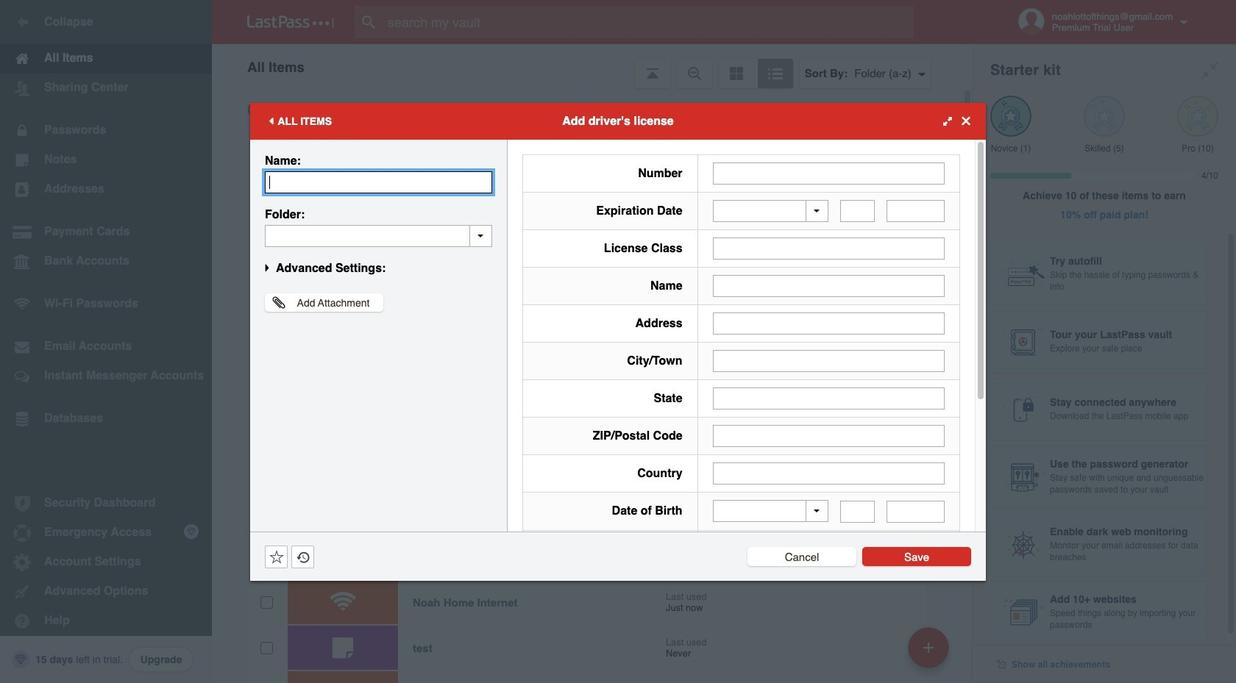 Task type: describe. For each thing, give the bounding box(es) containing it.
lastpass image
[[247, 15, 334, 29]]

new item navigation
[[903, 623, 958, 684]]

Search search field
[[355, 6, 943, 38]]



Task type: locate. For each thing, give the bounding box(es) containing it.
vault options navigation
[[212, 44, 973, 88]]

None text field
[[713, 162, 945, 184], [265, 171, 492, 193], [840, 200, 875, 222], [713, 313, 945, 335], [713, 388, 945, 410], [840, 501, 875, 523], [713, 162, 945, 184], [265, 171, 492, 193], [840, 200, 875, 222], [713, 313, 945, 335], [713, 388, 945, 410], [840, 501, 875, 523]]

new item image
[[924, 643, 934, 653]]

main navigation navigation
[[0, 0, 212, 684]]

None text field
[[887, 200, 945, 222], [265, 225, 492, 247], [713, 238, 945, 260], [713, 275, 945, 297], [713, 350, 945, 372], [713, 425, 945, 447], [713, 463, 945, 485], [887, 501, 945, 523], [887, 200, 945, 222], [265, 225, 492, 247], [713, 238, 945, 260], [713, 275, 945, 297], [713, 350, 945, 372], [713, 425, 945, 447], [713, 463, 945, 485], [887, 501, 945, 523]]

dialog
[[250, 103, 986, 684]]

search my vault text field
[[355, 6, 943, 38]]



